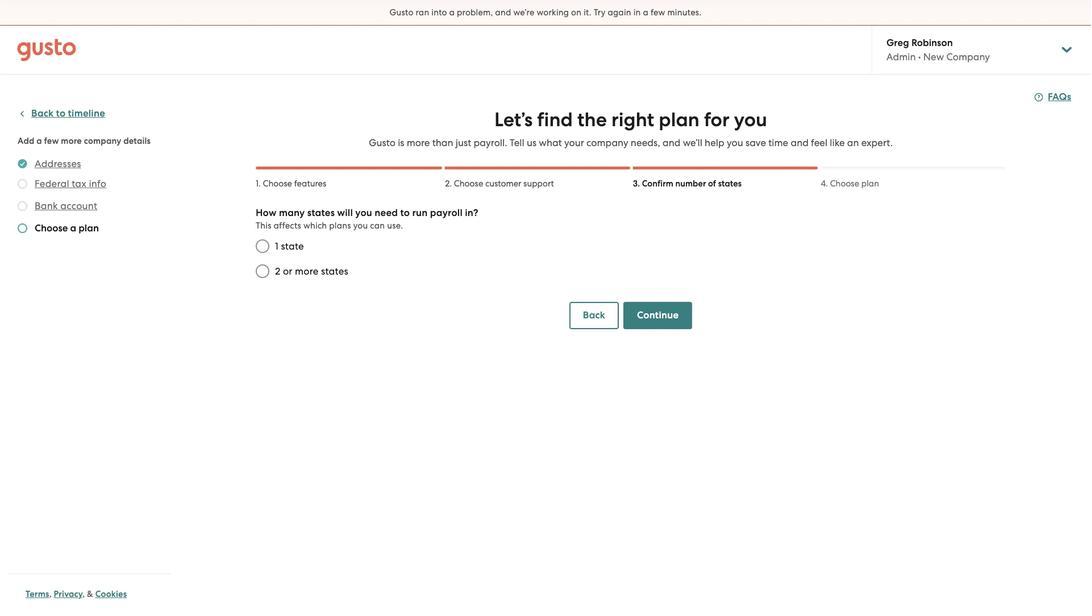 Task type: locate. For each thing, give the bounding box(es) containing it.
back for back
[[583, 309, 606, 321]]

1 check image from the top
[[18, 179, 27, 189]]

back to timeline button
[[18, 107, 105, 121]]

continue
[[638, 309, 679, 321]]

1 state radio
[[250, 234, 275, 259]]

1 horizontal spatial ,
[[83, 589, 85, 599]]

in?
[[465, 207, 479, 219]]

for
[[705, 108, 730, 131]]

1 vertical spatial plan
[[862, 179, 880, 189]]

gusto
[[390, 7, 414, 18], [369, 137, 396, 148]]

0 vertical spatial to
[[56, 107, 66, 119]]

choose up how
[[263, 179, 292, 189]]

gusto left ran
[[390, 7, 414, 18]]

support
[[524, 179, 554, 189]]

and left we're
[[496, 7, 512, 18]]

back for back to timeline
[[31, 107, 54, 119]]

right
[[612, 108, 655, 131]]

feel
[[812, 137, 828, 148]]

plan down account
[[79, 222, 99, 234]]

new
[[924, 51, 945, 63]]

0 vertical spatial plan
[[659, 108, 700, 131]]

1 horizontal spatial plan
[[659, 108, 700, 131]]

0 vertical spatial back
[[31, 107, 54, 119]]

choose for choose plan
[[831, 179, 860, 189]]

states for of
[[719, 179, 742, 189]]

, left the &
[[83, 589, 85, 599]]

0 horizontal spatial company
[[84, 136, 121, 146]]

2 horizontal spatial more
[[407, 137, 430, 148]]

2 horizontal spatial plan
[[862, 179, 880, 189]]

robinson
[[912, 37, 954, 49]]

cookies button
[[95, 587, 127, 601]]

info
[[89, 178, 106, 189]]

few up addresses
[[44, 136, 59, 146]]

gusto left is
[[369, 137, 396, 148]]

features
[[294, 179, 327, 189]]

in
[[634, 7, 641, 18]]

faqs
[[1049, 91, 1072, 103]]

choose down like
[[831, 179, 860, 189]]

1 vertical spatial check image
[[18, 201, 27, 211]]

2 vertical spatial states
[[321, 266, 349, 277]]

states down plans
[[321, 266, 349, 277]]

1 vertical spatial back
[[583, 309, 606, 321]]

0 vertical spatial few
[[651, 7, 666, 18]]

this
[[256, 221, 272, 231]]

to left run on the top of page
[[401, 207, 410, 219]]

on
[[572, 7, 582, 18]]

0 horizontal spatial to
[[56, 107, 66, 119]]

a down account
[[70, 222, 76, 234]]

time
[[769, 137, 789, 148]]

to
[[56, 107, 66, 119], [401, 207, 410, 219]]

addresses button
[[35, 157, 81, 171]]

an
[[848, 137, 860, 148]]

it.
[[584, 7, 592, 18]]

ran
[[416, 7, 430, 18]]

check image for federal
[[18, 179, 27, 189]]

plan inside let's find the right plan for you gusto is more than just payroll. tell us what your company needs, and we'll help you save time and feel like an expert.
[[659, 108, 700, 131]]

choose inside list
[[35, 222, 68, 234]]

1 horizontal spatial and
[[663, 137, 681, 148]]

check image down circle check icon
[[18, 179, 27, 189]]

states up which
[[307, 207, 335, 219]]

more up addresses button
[[61, 136, 82, 146]]

more
[[61, 136, 82, 146], [407, 137, 430, 148], [295, 266, 319, 277]]

let's find the right plan for you gusto is more than just payroll. tell us what your company needs, and we'll help you save time and feel like an expert.
[[369, 108, 893, 148]]

again
[[608, 7, 632, 18]]

company down timeline
[[84, 136, 121, 146]]

and left we'll
[[663, 137, 681, 148]]

more right or
[[295, 266, 319, 277]]

0 horizontal spatial ,
[[49, 589, 52, 599]]

more right is
[[407, 137, 430, 148]]

home image
[[17, 38, 76, 61]]

2 check image from the top
[[18, 201, 27, 211]]

company
[[947, 51, 991, 63]]

and left feel
[[791, 137, 809, 148]]

1 horizontal spatial to
[[401, 207, 410, 219]]

state
[[281, 241, 304, 252]]

gusto ran into a problem, and we're working on it. try again in a few minutes.
[[390, 7, 702, 18]]

0 horizontal spatial and
[[496, 7, 512, 18]]

problem,
[[457, 7, 493, 18]]

terms , privacy , & cookies
[[26, 589, 127, 599]]

plan
[[659, 108, 700, 131], [862, 179, 880, 189], [79, 222, 99, 234]]

1 vertical spatial gusto
[[369, 137, 396, 148]]

0 horizontal spatial back
[[31, 107, 54, 119]]

0 horizontal spatial more
[[61, 136, 82, 146]]

we'll
[[683, 137, 703, 148]]

you up "save"
[[735, 108, 768, 131]]

few right in
[[651, 7, 666, 18]]

1 horizontal spatial more
[[295, 266, 319, 277]]

1 horizontal spatial back
[[583, 309, 606, 321]]

1 vertical spatial states
[[307, 207, 335, 219]]

company down the
[[587, 137, 629, 148]]

states right of
[[719, 179, 742, 189]]

run
[[413, 207, 428, 219]]

customer
[[486, 179, 522, 189]]

to left timeline
[[56, 107, 66, 119]]

more inside let's find the right plan for you gusto is more than just payroll. tell us what your company needs, and we'll help you save time and feel like an expert.
[[407, 137, 430, 148]]

plan down expert.
[[862, 179, 880, 189]]

save
[[746, 137, 767, 148]]

the
[[578, 108, 607, 131]]

choose
[[263, 179, 292, 189], [454, 179, 484, 189], [831, 179, 860, 189], [35, 222, 68, 234]]

cookies
[[95, 589, 127, 599]]

a
[[450, 7, 455, 18], [643, 7, 649, 18], [37, 136, 42, 146], [70, 222, 76, 234]]

you
[[735, 108, 768, 131], [727, 137, 744, 148], [356, 207, 372, 219], [354, 221, 368, 231]]

expert.
[[862, 137, 893, 148]]

1
[[275, 241, 279, 252]]

to inside button
[[56, 107, 66, 119]]

tax
[[72, 178, 86, 189]]

1 horizontal spatial company
[[587, 137, 629, 148]]

, left privacy
[[49, 589, 52, 599]]

privacy link
[[54, 589, 83, 599]]

0 horizontal spatial plan
[[79, 222, 99, 234]]

your
[[565, 137, 585, 148]]

greg
[[887, 37, 910, 49]]

1 vertical spatial to
[[401, 207, 410, 219]]

company inside let's find the right plan for you gusto is more than just payroll. tell us what your company needs, and we'll help you save time and feel like an expert.
[[587, 137, 629, 148]]

states inside how many states will you need to run payroll in? this affects which plans you can use.
[[307, 207, 335, 219]]

0 vertical spatial states
[[719, 179, 742, 189]]

1 , from the left
[[49, 589, 52, 599]]

check image
[[18, 179, 27, 189], [18, 201, 27, 211]]

minutes.
[[668, 7, 702, 18]]

will
[[337, 207, 353, 219]]

continue button
[[624, 302, 693, 329]]

2 vertical spatial plan
[[79, 222, 99, 234]]

choose down bank
[[35, 222, 68, 234]]

states for more
[[321, 266, 349, 277]]

0 horizontal spatial few
[[44, 136, 59, 146]]

a inside list
[[70, 222, 76, 234]]

states
[[719, 179, 742, 189], [307, 207, 335, 219], [321, 266, 349, 277]]

company
[[84, 136, 121, 146], [587, 137, 629, 148]]

choose up in?
[[454, 179, 484, 189]]

what
[[539, 137, 562, 148]]

0 vertical spatial check image
[[18, 179, 27, 189]]

plan up we'll
[[659, 108, 700, 131]]

choose for choose customer support
[[454, 179, 484, 189]]

choose a plan
[[35, 222, 99, 234]]

check image up check image
[[18, 201, 27, 211]]

payroll.
[[474, 137, 508, 148]]



Task type: describe. For each thing, give the bounding box(es) containing it.
a right into
[[450, 7, 455, 18]]

timeline
[[68, 107, 105, 119]]

gusto inside let's find the right plan for you gusto is more than just payroll. tell us what your company needs, and we'll help you save time and feel like an expert.
[[369, 137, 396, 148]]

just
[[456, 137, 472, 148]]

we're
[[514, 7, 535, 18]]

back to timeline
[[31, 107, 105, 119]]

need
[[375, 207, 398, 219]]

bank account button
[[35, 199, 97, 213]]

circle check image
[[18, 157, 27, 171]]

admin
[[887, 51, 917, 63]]

you right will
[[356, 207, 372, 219]]

confirm
[[642, 179, 674, 189]]

tell
[[510, 137, 525, 148]]

federal tax info button
[[35, 177, 106, 191]]

how
[[256, 207, 277, 219]]

account
[[60, 200, 97, 212]]

check image for bank
[[18, 201, 27, 211]]

like
[[831, 137, 845, 148]]

back button
[[570, 302, 619, 329]]

choose features
[[263, 179, 327, 189]]

terms link
[[26, 589, 49, 599]]

1 horizontal spatial few
[[651, 7, 666, 18]]

affects
[[274, 221, 301, 231]]

a right in
[[643, 7, 649, 18]]

find
[[538, 108, 573, 131]]

•
[[919, 51, 922, 63]]

or
[[283, 266, 293, 277]]

greg robinson admin • new company
[[887, 37, 991, 63]]

which
[[304, 221, 327, 231]]

you left can
[[354, 221, 368, 231]]

&
[[87, 589, 93, 599]]

details
[[124, 136, 151, 146]]

add
[[18, 136, 34, 146]]

1 state
[[275, 241, 304, 252]]

choose a plan list
[[18, 157, 166, 238]]

1 vertical spatial few
[[44, 136, 59, 146]]

0 vertical spatial gusto
[[390, 7, 414, 18]]

try
[[594, 7, 606, 18]]

many
[[279, 207, 305, 219]]

addresses
[[35, 158, 81, 169]]

plans
[[329, 221, 351, 231]]

check image
[[18, 224, 27, 233]]

2 or more states radio
[[250, 259, 275, 284]]

working
[[537, 7, 569, 18]]

bank
[[35, 200, 58, 212]]

a right add
[[37, 136, 42, 146]]

terms
[[26, 589, 49, 599]]

how many states will you need to run payroll in? this affects which plans you can use.
[[256, 207, 479, 231]]

number
[[676, 179, 707, 189]]

federal tax info
[[35, 178, 106, 189]]

is
[[398, 137, 405, 148]]

2 or more states
[[275, 266, 349, 277]]

confirm number of states
[[642, 179, 742, 189]]

use.
[[387, 221, 403, 231]]

help
[[705, 137, 725, 148]]

2 , from the left
[[83, 589, 85, 599]]

of
[[709, 179, 717, 189]]

can
[[370, 221, 385, 231]]

to inside how many states will you need to run payroll in? this affects which plans you can use.
[[401, 207, 410, 219]]

add a few more company details
[[18, 136, 151, 146]]

you right help
[[727, 137, 744, 148]]

faqs button
[[1035, 90, 1072, 104]]

us
[[527, 137, 537, 148]]

2
[[275, 266, 281, 277]]

choose customer support
[[454, 179, 554, 189]]

plan inside choose a plan list
[[79, 222, 99, 234]]

payroll
[[430, 207, 463, 219]]

bank account
[[35, 200, 97, 212]]

choose for choose features
[[263, 179, 292, 189]]

privacy
[[54, 589, 83, 599]]

federal
[[35, 178, 69, 189]]

into
[[432, 7, 447, 18]]

2 horizontal spatial and
[[791, 137, 809, 148]]

needs,
[[631, 137, 661, 148]]

let's
[[495, 108, 533, 131]]

choose plan
[[831, 179, 880, 189]]

choose for choose a plan
[[35, 222, 68, 234]]

than
[[433, 137, 454, 148]]



Task type: vqa. For each thing, say whether or not it's contained in the screenshot.
first check icon from the top of the CHOOSE A PLAN list
yes



